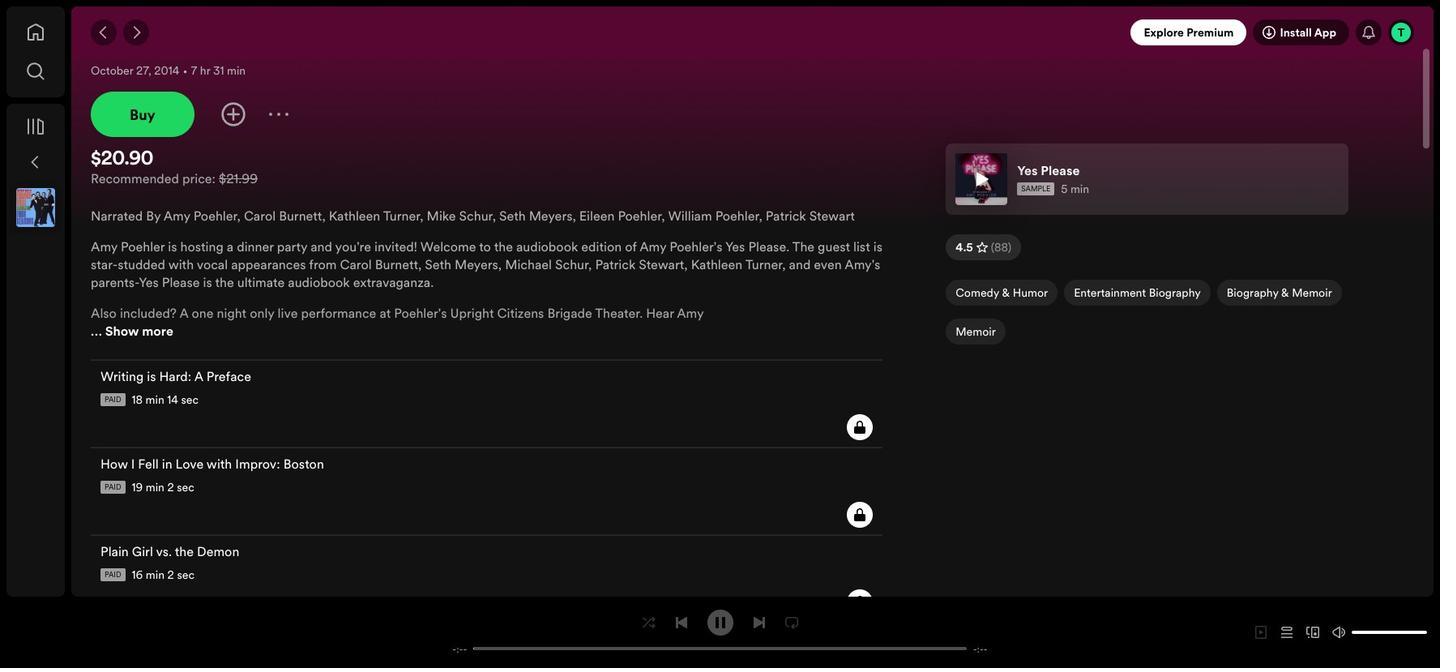 Task type: locate. For each thing, give the bounding box(es) containing it.
3 paid from the top
[[105, 570, 121, 580]]

1 horizontal spatial poehler
[[341, 2, 404, 22]]

27,
[[136, 62, 151, 79]]

0 horizontal spatial &
[[1002, 285, 1010, 301]]

burnett, right the you're
[[375, 255, 422, 273]]

boston
[[284, 455, 324, 473]]

go back image
[[97, 26, 110, 39]]

0 horizontal spatial the
[[175, 542, 194, 560]]

the
[[494, 238, 513, 255], [215, 273, 234, 291], [175, 542, 194, 560]]

0 vertical spatial poehler's
[[670, 238, 723, 255]]

:-
[[457, 642, 463, 655], [977, 642, 984, 655]]

seth up michael
[[499, 207, 526, 225]]

welcome
[[421, 238, 476, 255]]

paid element inside how i fell in love with improv: boston group
[[101, 481, 125, 494]]

writing is hard: a preface
[[101, 367, 251, 385]]

0 horizontal spatial carol
[[244, 207, 276, 225]]

1 horizontal spatial please
[[1041, 161, 1080, 179]]

october 27, 2014
[[91, 62, 180, 79]]

1 vertical spatial please
[[162, 273, 200, 291]]

0 horizontal spatial poehler's
[[394, 304, 447, 322]]

previous image
[[675, 616, 688, 629]]

meyers, left eileen
[[529, 207, 576, 225]]

meyers, down narrated by amy poehler, carol burnett, kathleen turner, mike schur, seth meyers, eileen poehler, william poehler, patrick stewart
[[455, 255, 502, 273]]

paid inside writing is hard: a preface group
[[105, 395, 121, 405]]

1 horizontal spatial poehler,
[[618, 207, 665, 225]]

1 paid element from the top
[[101, 393, 125, 406]]

carol
[[244, 207, 276, 225], [340, 255, 372, 273]]

1 horizontal spatial burnett,
[[375, 255, 422, 273]]

explore
[[1144, 24, 1184, 41]]

2 vertical spatial the
[[175, 542, 194, 560]]

hard:
[[159, 367, 192, 385]]

2 inside the plain girl vs. the demon group
[[167, 567, 174, 583]]

t button
[[1389, 19, 1415, 45]]

&
[[1002, 285, 1010, 301], [1282, 285, 1290, 301]]

…
[[91, 322, 102, 340]]

1 horizontal spatial a
[[194, 367, 203, 385]]

1 poehler, from the left
[[194, 207, 241, 225]]

poehler's right at
[[394, 304, 447, 322]]

paid element down the how
[[101, 481, 125, 494]]

1 biography from the left
[[1149, 285, 1201, 301]]

poehler
[[341, 2, 404, 22], [121, 238, 165, 255]]

min right 16
[[146, 567, 165, 583]]

min inside how i fell in love with improv: boston group
[[146, 479, 165, 495]]

1 vertical spatial schur,
[[555, 255, 592, 273]]

1 horizontal spatial carol
[[340, 255, 372, 273]]

1 vertical spatial meyers,
[[455, 255, 502, 273]]

0 horizontal spatial biography
[[1149, 285, 1201, 301]]

poehler's down william
[[670, 238, 723, 255]]

1 vertical spatial sec
[[177, 479, 194, 495]]

with
[[168, 255, 194, 273], [207, 455, 232, 473]]

Comedy & Humor checkbox
[[946, 280, 1058, 306]]

schur, up to
[[459, 207, 496, 225]]

0 vertical spatial schur,
[[459, 207, 496, 225]]

0 vertical spatial poehler
[[341, 2, 404, 22]]

0 vertical spatial memoir
[[1293, 285, 1333, 301]]

3 paid element from the top
[[101, 568, 125, 581]]

sec right 14
[[181, 392, 199, 408]]

2 horizontal spatial the
[[494, 238, 513, 255]]

to
[[479, 238, 491, 255]]

0 vertical spatial 2
[[167, 479, 174, 495]]

please up one
[[162, 273, 200, 291]]

please up 5
[[1041, 161, 1080, 179]]

poehler, up please.
[[716, 207, 763, 225]]

night
[[217, 304, 247, 322]]

t
[[1398, 24, 1405, 41]]

0 horizontal spatial meyers,
[[455, 255, 502, 273]]

0 vertical spatial patrick
[[766, 207, 806, 225]]

is
[[168, 238, 177, 255], [874, 238, 883, 255], [203, 273, 212, 291], [147, 367, 156, 385]]

with inside how i fell in love with improv: boston group
[[207, 455, 232, 473]]

0 vertical spatial yes
[[1018, 161, 1038, 179]]

a right hard:
[[194, 367, 203, 385]]

1 horizontal spatial poehler's
[[670, 238, 723, 255]]

1 paid from the top
[[105, 395, 121, 405]]

install
[[1280, 24, 1312, 41]]

1 vertical spatial kathleen
[[691, 255, 743, 273]]

with right love
[[207, 455, 232, 473]]

2 down 'plain girl vs. the demon'
[[167, 567, 174, 583]]

sec inside how i fell in love with improv: boston group
[[177, 479, 194, 495]]

sec down love
[[177, 479, 194, 495]]

poehler, up 'a'
[[194, 207, 241, 225]]

0 horizontal spatial -:--
[[453, 642, 467, 655]]

1 horizontal spatial -:--
[[973, 642, 988, 655]]

$20.90 recommended price: $21.99
[[91, 150, 258, 187]]

the inside the plain girl vs. the demon group
[[175, 542, 194, 560]]

1 vertical spatial poehler's
[[394, 304, 447, 322]]

4 - from the left
[[984, 642, 988, 655]]

1 horizontal spatial yes
[[726, 238, 745, 255]]

paid down the how
[[105, 482, 121, 492]]

min right 18
[[146, 392, 164, 408]]

2 vertical spatial yes
[[139, 273, 159, 291]]

october
[[91, 62, 133, 79]]

19
[[132, 479, 143, 495]]

home image
[[26, 23, 45, 42]]

poehler for amy poehler
[[341, 2, 404, 22]]

0 horizontal spatial patrick
[[595, 255, 636, 273]]

1 vertical spatial burnett,
[[375, 255, 422, 273]]

1 vertical spatial yes
[[726, 238, 745, 255]]

burnett, up party
[[279, 207, 326, 225]]

1 vertical spatial seth
[[425, 255, 452, 273]]

seth
[[499, 207, 526, 225], [425, 255, 452, 273]]

( 88 )
[[991, 239, 1012, 255]]

carol inside amy poehler is hosting a dinner party and you're invited! welcome to the audiobook edition of amy poehler's yes please. the guest list is star-studded with vocal appearances from carol burnett, seth meyers, michael schur, patrick stewart, kathleen turner, and even amy's parents-yes please is the ultimate audiobook extravaganza.
[[340, 255, 372, 273]]

fell
[[138, 455, 159, 473]]

paid element inside the plain girl vs. the demon group
[[101, 568, 125, 581]]

and right party
[[311, 238, 332, 255]]

mike
[[427, 207, 456, 225]]

carol right from
[[340, 255, 372, 273]]

0 vertical spatial kathleen
[[329, 207, 380, 225]]

with inside amy poehler is hosting a dinner party and you're invited! welcome to the audiobook edition of amy poehler's yes please. the guest list is star-studded with vocal appearances from carol burnett, seth meyers, michael schur, patrick stewart, kathleen turner, and even amy's parents-yes please is the ultimate audiobook extravaganza.
[[168, 255, 194, 273]]

more
[[142, 322, 173, 340]]

a inside group
[[194, 367, 203, 385]]

$20.90
[[91, 150, 154, 169]]

paid left 18
[[105, 395, 121, 405]]

1 vertical spatial 2
[[167, 567, 174, 583]]

2 vertical spatial sec
[[177, 567, 195, 583]]

0 vertical spatial paid element
[[101, 393, 125, 406]]

sec inside writing is hard: a preface group
[[181, 392, 199, 408]]

poehler, up of
[[618, 207, 665, 225]]

2 biography from the left
[[1227, 285, 1279, 301]]

2 & from the left
[[1282, 285, 1290, 301]]

paid element for how
[[101, 481, 125, 494]]

demon
[[197, 542, 239, 560]]

the
[[793, 238, 815, 255]]

yes left please.
[[726, 238, 745, 255]]

comedy & humor
[[956, 285, 1048, 301]]

2 vertical spatial paid
[[105, 570, 121, 580]]

main element
[[6, 6, 65, 597]]

0 horizontal spatial burnett,
[[279, 207, 326, 225]]

poehler inside amy poehler is hosting a dinner party and you're invited! welcome to the audiobook edition of amy poehler's yes please. the guest list is star-studded with vocal appearances from carol burnett, seth meyers, michael schur, patrick stewart, kathleen turner, and even amy's parents-yes please is the ultimate audiobook extravaganza.
[[121, 238, 165, 255]]

0 horizontal spatial audiobook
[[288, 273, 350, 291]]

)
[[1008, 239, 1012, 255]]

turner,
[[383, 207, 424, 225], [746, 255, 786, 273]]

min inside writing is hard: a preface group
[[146, 392, 164, 408]]

audiobook left edition
[[516, 238, 578, 255]]

go forward image
[[130, 26, 143, 39]]

how i fell in love with improv: boston
[[101, 455, 324, 473]]

paid element inside writing is hard: a preface group
[[101, 393, 125, 406]]

0 horizontal spatial poehler,
[[194, 207, 241, 225]]

0 vertical spatial paid
[[105, 395, 121, 405]]

meyers, inside amy poehler is hosting a dinner party and you're invited! welcome to the audiobook edition of amy poehler's yes please. the guest list is star-studded with vocal appearances from carol burnett, seth meyers, michael schur, patrick stewart, kathleen turner, and even amy's parents-yes please is the ultimate audiobook extravaganza.
[[455, 255, 502, 273]]

sample element
[[1018, 182, 1055, 195]]

1 vertical spatial memoir
[[956, 323, 996, 340]]

1 2 from the top
[[167, 479, 174, 495]]

star-
[[91, 255, 118, 273]]

group
[[10, 182, 62, 233]]

yes please image
[[956, 153, 1008, 205]]

with left "vocal"
[[168, 255, 194, 273]]

1 :- from the left
[[457, 642, 463, 655]]

kathleen
[[329, 207, 380, 225], [691, 255, 743, 273]]

2 2 from the top
[[167, 567, 174, 583]]

-
[[453, 642, 457, 655], [463, 642, 467, 655], [973, 642, 977, 655], [984, 642, 988, 655]]

2 vertical spatial paid element
[[101, 568, 125, 581]]

hear
[[646, 304, 674, 322]]

2 poehler, from the left
[[618, 207, 665, 225]]

Biography & Memoir checkbox
[[1218, 280, 1342, 306]]

carol up dinner
[[244, 207, 276, 225]]

patrick left stewart,
[[595, 255, 636, 273]]

1 vertical spatial the
[[215, 273, 234, 291]]

party
[[277, 238, 307, 255]]

0 horizontal spatial poehler
[[121, 238, 165, 255]]

patrick inside amy poehler is hosting a dinner party and you're invited! welcome to the audiobook edition of amy poehler's yes please. the guest list is star-studded with vocal appearances from carol burnett, seth meyers, michael schur, patrick stewart, kathleen turner, and even amy's parents-yes please is the ultimate audiobook extravaganza.
[[595, 255, 636, 273]]

1 horizontal spatial with
[[207, 455, 232, 473]]

biography
[[1149, 285, 1201, 301], [1227, 285, 1279, 301]]

0 vertical spatial a
[[180, 304, 189, 322]]

turner, up invited!
[[383, 207, 424, 225]]

1 horizontal spatial meyers,
[[529, 207, 576, 225]]

sec for in
[[177, 479, 194, 495]]

2 paid element from the top
[[101, 481, 125, 494]]

what's new image
[[1363, 26, 1376, 39]]

enable shuffle image
[[642, 616, 655, 629]]

1 horizontal spatial :-
[[977, 642, 984, 655]]

schur,
[[459, 207, 496, 225], [555, 255, 592, 273]]

0 horizontal spatial with
[[168, 255, 194, 273]]

0 vertical spatial with
[[168, 255, 194, 273]]

patrick up please.
[[766, 207, 806, 225]]

0 horizontal spatial please
[[162, 273, 200, 291]]

16
[[132, 567, 143, 583]]

0 horizontal spatial schur,
[[459, 207, 496, 225]]

1 vertical spatial carol
[[340, 255, 372, 273]]

sec down 'plain girl vs. the demon'
[[177, 567, 195, 583]]

1 horizontal spatial kathleen
[[691, 255, 743, 273]]

paid inside the plain girl vs. the demon group
[[105, 570, 121, 580]]

1 horizontal spatial and
[[789, 255, 811, 273]]

0 vertical spatial please
[[1041, 161, 1080, 179]]

the right to
[[494, 238, 513, 255]]

vs.
[[156, 542, 172, 560]]

2 paid from the top
[[105, 482, 121, 492]]

0 vertical spatial turner,
[[383, 207, 424, 225]]

0 horizontal spatial seth
[[425, 255, 452, 273]]

is left hard:
[[147, 367, 156, 385]]

yes up included?
[[139, 273, 159, 291]]

writing is hard: a preface group
[[91, 361, 883, 447]]

paid element
[[101, 393, 125, 406], [101, 481, 125, 494], [101, 568, 125, 581]]

biography & memoir link
[[1218, 280, 1342, 312]]

audiobook up performance at the left top of the page
[[288, 273, 350, 291]]

biography inside biography & memoir option
[[1227, 285, 1279, 301]]

1 horizontal spatial audiobook
[[516, 238, 578, 255]]

michael
[[505, 255, 552, 273]]

1 vertical spatial paid
[[105, 482, 121, 492]]

schur, inside amy poehler is hosting a dinner party and you're invited! welcome to the audiobook edition of amy poehler's yes please. the guest list is star-studded with vocal appearances from carol burnett, seth meyers, michael schur, patrick stewart, kathleen turner, and even amy's parents-yes please is the ultimate audiobook extravaganza.
[[555, 255, 592, 273]]

1 & from the left
[[1002, 285, 1010, 301]]

1 horizontal spatial seth
[[499, 207, 526, 225]]

schur, right michael
[[555, 255, 592, 273]]

poehler,
[[194, 207, 241, 225], [618, 207, 665, 225], [716, 207, 763, 225]]

1 vertical spatial turner,
[[746, 255, 786, 273]]

sec inside the plain girl vs. the demon group
[[177, 567, 195, 583]]

kathleen up the you're
[[329, 207, 380, 225]]

sample
[[1022, 184, 1051, 194]]

1 horizontal spatial patrick
[[766, 207, 806, 225]]

the up night
[[215, 273, 234, 291]]

18 min 14 sec
[[132, 392, 199, 408]]

paid element down plain at the bottom left of page
[[101, 568, 125, 581]]

audiobook
[[516, 238, 578, 255], [288, 273, 350, 291]]

pause image
[[714, 616, 727, 629]]

please
[[1041, 161, 1080, 179], [162, 273, 200, 291]]

entertainment biography
[[1074, 285, 1201, 301]]

girl
[[132, 542, 153, 560]]

2
[[167, 479, 174, 495], [167, 567, 174, 583]]

recommended
[[91, 169, 179, 187]]

a
[[227, 238, 234, 255]]

0 horizontal spatial yes
[[139, 273, 159, 291]]

1 vertical spatial patrick
[[595, 255, 636, 273]]

7
[[191, 62, 197, 79]]

patrick
[[766, 207, 806, 225], [595, 255, 636, 273]]

paid element left 18
[[101, 393, 125, 406]]

poehler's inside also included? a one night only live performance at poehler's upright citizens brigade theater. hear amy … show more
[[394, 304, 447, 322]]

2 inside how i fell in love with improv: boston group
[[167, 479, 174, 495]]

& for biography
[[1282, 285, 1290, 301]]

1 vertical spatial audiobook
[[288, 273, 350, 291]]

paid for how
[[105, 482, 121, 492]]

1 horizontal spatial &
[[1282, 285, 1290, 301]]

& inside option
[[1282, 285, 1290, 301]]

1 horizontal spatial turner,
[[746, 255, 786, 273]]

0 horizontal spatial memoir
[[956, 323, 996, 340]]

min inside the plain girl vs. the demon group
[[146, 567, 165, 583]]

how
[[101, 455, 128, 473]]

Memoir checkbox
[[946, 319, 1006, 345]]

& inside checkbox
[[1002, 285, 1010, 301]]

0 vertical spatial burnett,
[[279, 207, 326, 225]]

2 down in on the bottom left
[[167, 479, 174, 495]]

yes
[[1018, 161, 1038, 179], [726, 238, 745, 255], [139, 273, 159, 291]]

connect to a device image
[[1307, 626, 1320, 639]]

the right the vs.
[[175, 542, 194, 560]]

a left one
[[180, 304, 189, 322]]

paid down plain at the bottom left of page
[[105, 570, 121, 580]]

1 horizontal spatial the
[[215, 273, 234, 291]]

live
[[278, 304, 298, 322]]

2 horizontal spatial poehler,
[[716, 207, 763, 225]]

kathleen right stewart,
[[691, 255, 743, 273]]

0 horizontal spatial :-
[[457, 642, 463, 655]]

1 horizontal spatial schur,
[[555, 255, 592, 273]]

paid
[[105, 395, 121, 405], [105, 482, 121, 492], [105, 570, 121, 580]]

and left even
[[789, 255, 811, 273]]

is inside group
[[147, 367, 156, 385]]

yes up sample
[[1018, 161, 1038, 179]]

sec
[[181, 392, 199, 408], [177, 479, 194, 495], [177, 567, 195, 583]]

paid inside how i fell in love with improv: boston group
[[105, 482, 121, 492]]

seth right invited!
[[425, 255, 452, 273]]

at
[[380, 304, 391, 322]]

0 horizontal spatial a
[[180, 304, 189, 322]]

0 horizontal spatial kathleen
[[329, 207, 380, 225]]

1 vertical spatial poehler
[[121, 238, 165, 255]]

min right 19
[[146, 479, 165, 495]]

1 vertical spatial a
[[194, 367, 203, 385]]

1 horizontal spatial biography
[[1227, 285, 1279, 301]]

stewart
[[810, 207, 855, 225]]

turner, left the
[[746, 255, 786, 273]]

and
[[311, 238, 332, 255], [789, 255, 811, 273]]

amy
[[298, 2, 337, 22], [164, 207, 190, 225], [91, 238, 118, 255], [640, 238, 667, 255], [677, 304, 704, 322]]

buy button
[[91, 92, 194, 137]]

1 vertical spatial paid element
[[101, 481, 125, 494]]

1 vertical spatial with
[[207, 455, 232, 473]]

0 vertical spatial sec
[[181, 392, 199, 408]]



Task type: describe. For each thing, give the bounding box(es) containing it.
also
[[91, 304, 117, 322]]

0 horizontal spatial turner,
[[383, 207, 424, 225]]

0 vertical spatial meyers,
[[529, 207, 576, 225]]

amy's
[[845, 255, 881, 273]]

kathleen inside amy poehler is hosting a dinner party and you're invited! welcome to the audiobook edition of amy poehler's yes please. the guest list is star-studded with vocal appearances from carol burnett, seth meyers, michael schur, patrick stewart, kathleen turner, and even amy's parents-yes please is the ultimate audiobook extravaganza.
[[691, 255, 743, 273]]

parents-
[[91, 273, 139, 291]]

only
[[250, 304, 274, 322]]

included?
[[120, 304, 177, 322]]

biography & memoir
[[1227, 285, 1333, 301]]

0 vertical spatial carol
[[244, 207, 276, 225]]

of
[[625, 238, 637, 255]]

even
[[814, 255, 842, 273]]

is right list
[[874, 238, 883, 255]]

1 horizontal spatial memoir
[[1293, 285, 1333, 301]]

premium
[[1187, 24, 1234, 41]]

min right 31
[[227, 62, 246, 79]]

app
[[1315, 24, 1337, 41]]

5 min
[[1061, 181, 1090, 197]]

preface
[[207, 367, 251, 385]]

narrated
[[91, 207, 143, 225]]

install app link
[[1254, 19, 1350, 45]]

2 horizontal spatial yes
[[1018, 161, 1038, 179]]

also included? a one night only live performance at poehler's upright citizens brigade theater. hear amy … show more
[[91, 304, 704, 340]]

2 :- from the left
[[977, 642, 984, 655]]

0 vertical spatial audiobook
[[516, 238, 578, 255]]

amy inside also included? a one night only live performance at poehler's upright citizens brigade theater. hear amy … show more
[[677, 304, 704, 322]]

(
[[991, 239, 995, 255]]

disable repeat image
[[785, 616, 798, 629]]

poehler's inside amy poehler is hosting a dinner party and you're invited! welcome to the audiobook edition of amy poehler's yes please. the guest list is star-studded with vocal appearances from carol burnett, seth meyers, michael schur, patrick stewart, kathleen turner, and even amy's parents-yes please is the ultimate audiobook extravaganza.
[[670, 238, 723, 255]]

memoir link
[[946, 319, 1006, 351]]

paid for writing
[[105, 395, 121, 405]]

1 -:-- from the left
[[453, 642, 467, 655]]

biography inside entertainment biography option
[[1149, 285, 1201, 301]]

please inside amy poehler is hosting a dinner party and you're invited! welcome to the audiobook edition of amy poehler's yes please. the guest list is star-studded with vocal appearances from carol burnett, seth meyers, michael schur, patrick stewart, kathleen turner, and even amy's parents-yes please is the ultimate audiobook extravaganza.
[[162, 273, 200, 291]]

plain
[[101, 542, 129, 560]]

performance
[[301, 304, 376, 322]]

0 vertical spatial seth
[[499, 207, 526, 225]]

list
[[854, 238, 870, 255]]

is left hosting
[[168, 238, 177, 255]]

citizens
[[497, 304, 544, 322]]

you're
[[335, 238, 371, 255]]

search image
[[26, 62, 45, 81]]

0 vertical spatial the
[[494, 238, 513, 255]]

top bar and user menu element
[[71, 6, 1434, 58]]

0 horizontal spatial and
[[311, 238, 332, 255]]

3 poehler, from the left
[[716, 207, 763, 225]]

Disable repeat checkbox
[[779, 609, 805, 635]]

yes please
[[1018, 161, 1080, 179]]

edition
[[582, 238, 622, 255]]

4.5
[[956, 239, 973, 255]]

19 min 2 sec
[[132, 479, 194, 495]]

2014
[[154, 62, 180, 79]]

volume high image
[[1333, 626, 1346, 639]]

plain girl vs. the demon group
[[91, 536, 883, 622]]

brigade
[[548, 304, 592, 322]]

plain girl vs. the demon
[[101, 542, 239, 560]]

writing
[[101, 367, 144, 385]]

next image
[[753, 616, 766, 629]]

install app
[[1280, 24, 1337, 41]]

seth inside amy poehler is hosting a dinner party and you're invited! welcome to the audiobook edition of amy poehler's yes please. the guest list is star-studded with vocal appearances from carol burnett, seth meyers, michael schur, patrick stewart, kathleen turner, and even amy's parents-yes please is the ultimate audiobook extravaganza.
[[425, 255, 452, 273]]

2 for in
[[167, 479, 174, 495]]

amy poehler is hosting a dinner party and you're invited! welcome to the audiobook edition of amy poehler's yes please. the guest list is star-studded with vocal appearances from carol burnett, seth meyers, michael schur, patrick stewart, kathleen turner, and even amy's parents-yes please is the ultimate audiobook extravaganza.
[[91, 238, 883, 291]]

Entertainment Biography checkbox
[[1065, 280, 1211, 306]]

entertainment biography link
[[1065, 280, 1211, 312]]

paid element for writing
[[101, 393, 125, 406]]

7 hr 31 min
[[191, 62, 246, 79]]

one
[[192, 304, 214, 322]]

2 - from the left
[[463, 642, 467, 655]]

explore premium button
[[1131, 19, 1247, 45]]

group inside main element
[[10, 182, 62, 233]]

player controls element
[[435, 609, 1006, 655]]

paid for plain
[[105, 570, 121, 580]]

appearances
[[231, 255, 306, 273]]

hosting
[[180, 238, 224, 255]]

i
[[131, 455, 135, 473]]

ultimate
[[237, 273, 285, 291]]

turner, inside amy poehler is hosting a dinner party and you're invited! welcome to the audiobook edition of amy poehler's yes please. the guest list is star-studded with vocal appearances from carol burnett, seth meyers, michael schur, patrick stewart, kathleen turner, and even amy's parents-yes please is the ultimate audiobook extravaganza.
[[746, 255, 786, 273]]

invited!
[[375, 238, 417, 255]]

improv:
[[235, 455, 280, 473]]

price:
[[182, 169, 216, 187]]

3 - from the left
[[973, 642, 977, 655]]

14
[[167, 392, 178, 408]]

explore premium
[[1144, 24, 1234, 41]]

vocal
[[197, 255, 228, 273]]

upright
[[450, 304, 494, 322]]

extravaganza.
[[353, 273, 434, 291]]

2 -:-- from the left
[[973, 642, 988, 655]]

poehler for amy poehler is hosting a dinner party and you're invited! welcome to the audiobook edition of amy poehler's yes please. the guest list is star-studded with vocal appearances from carol burnett, seth meyers, michael schur, patrick stewart, kathleen turner, and even amy's parents-yes please is the ultimate audiobook extravaganza.
[[121, 238, 165, 255]]

in
[[162, 455, 172, 473]]

love
[[176, 455, 204, 473]]

sec for the
[[177, 567, 195, 583]]

comedy
[[956, 285, 1000, 301]]

stewart,
[[639, 255, 688, 273]]

dinner
[[237, 238, 274, 255]]

guest
[[818, 238, 850, 255]]

how i fell in love with improv: boston group
[[91, 448, 883, 534]]

burnett, inside amy poehler is hosting a dinner party and you're invited! welcome to the audiobook edition of amy poehler's yes please. the guest list is star-studded with vocal appearances from carol burnett, seth meyers, michael schur, patrick stewart, kathleen turner, and even amy's parents-yes please is the ultimate audiobook extravaganza.
[[375, 255, 422, 273]]

theater.
[[595, 304, 643, 322]]

2 for the
[[167, 567, 174, 583]]

buy
[[130, 104, 155, 124]]

hr
[[200, 62, 210, 79]]

& for comedy
[[1002, 285, 1010, 301]]

1 - from the left
[[453, 642, 457, 655]]

paid element for plain
[[101, 568, 125, 581]]

amy poehler
[[298, 2, 404, 22]]

studded
[[118, 255, 165, 273]]

is up one
[[203, 273, 212, 291]]

16 min 2 sec
[[132, 567, 195, 583]]

narrated by amy poehler, carol burnett, kathleen turner, mike schur, seth meyers, eileen poehler, william poehler, patrick stewart
[[91, 207, 855, 225]]

min for love
[[146, 479, 165, 495]]

min for demon
[[146, 567, 165, 583]]

18
[[132, 392, 143, 408]]

sec for a
[[181, 392, 199, 408]]

$21.99
[[219, 169, 258, 187]]

please.
[[749, 238, 790, 255]]

humor
[[1013, 285, 1048, 301]]

min for preface
[[146, 392, 164, 408]]

min right 5
[[1071, 181, 1090, 197]]

5
[[1061, 181, 1068, 197]]

a inside also included? a one night only live performance at poehler's upright citizens brigade theater. hear amy … show more
[[180, 304, 189, 322]]



Task type: vqa. For each thing, say whether or not it's contained in the screenshot.
HERE
no



